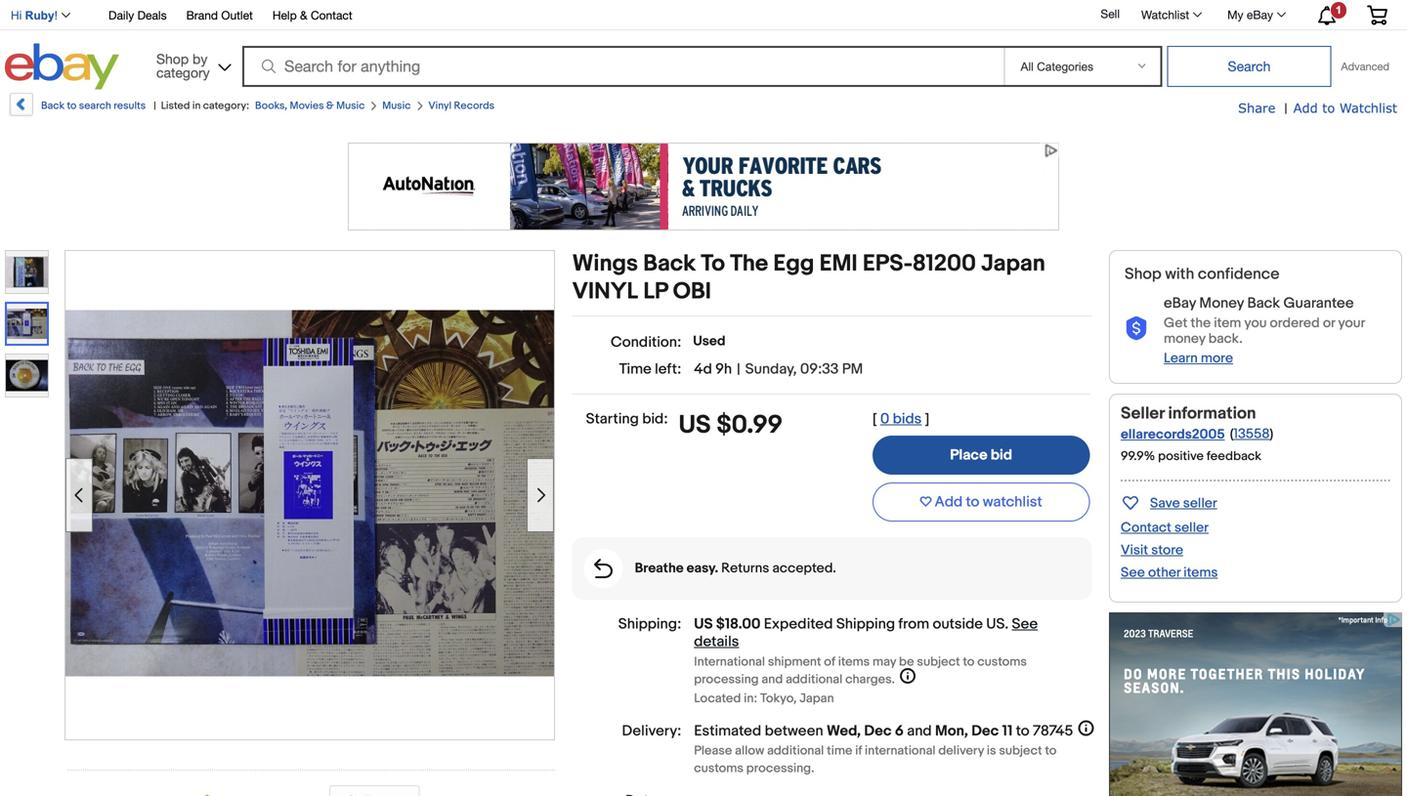 Task type: vqa. For each thing, say whether or not it's contained in the screenshot.
Add
yes



Task type: locate. For each thing, give the bounding box(es) containing it.
processing.
[[747, 762, 815, 777]]

to right 11
[[1016, 723, 1030, 741]]

shop for shop with confidence
[[1125, 265, 1162, 284]]

obi
[[673, 278, 712, 306]]

0 vertical spatial &
[[300, 8, 308, 22]]

store
[[1152, 543, 1184, 559]]

shop by category banner
[[0, 0, 1403, 95]]

picture 2 of 3 image
[[7, 304, 47, 344]]

see inside "contact seller visit store see other items"
[[1121, 565, 1146, 582]]

with details__icon image for ebay money back guarantee
[[1125, 317, 1149, 341]]

items inside "contact seller visit store see other items"
[[1184, 565, 1219, 582]]

place bid
[[950, 447, 1013, 464]]

0
[[881, 411, 890, 428]]

shop with confidence
[[1125, 265, 1280, 284]]

items up charges.
[[839, 655, 870, 670]]

estimated
[[694, 723, 762, 741]]

1 horizontal spatial japan
[[982, 250, 1046, 278]]

0 vertical spatial back
[[41, 100, 65, 112]]

add to watchlist button
[[873, 483, 1090, 522]]

us $0.99 main content
[[572, 250, 1096, 797]]

0 vertical spatial with details__icon image
[[1125, 317, 1149, 341]]

& right movies
[[326, 100, 334, 112]]

&
[[300, 8, 308, 22], [326, 100, 334, 112]]

0 horizontal spatial with details__icon image
[[594, 559, 613, 579]]

shop left with
[[1125, 265, 1162, 284]]

be
[[899, 655, 915, 670]]

1 horizontal spatial customs
[[978, 655, 1027, 670]]

0 horizontal spatial back
[[41, 100, 65, 112]]

learn
[[1164, 350, 1198, 367]]

1 horizontal spatial shop
[[1125, 265, 1162, 284]]

dec up is
[[972, 723, 999, 741]]

customs inside please allow additional time if international delivery is subject to customs processing.
[[694, 762, 744, 777]]

additional down of
[[786, 673, 843, 688]]

to down outside
[[963, 655, 975, 670]]

subject down 11
[[999, 744, 1043, 759]]

seller down 'save seller'
[[1175, 520, 1209, 537]]

0 horizontal spatial music
[[336, 100, 365, 112]]

mon,
[[936, 723, 969, 741]]

share button
[[1239, 100, 1276, 117]]

movies
[[290, 100, 324, 112]]

| right 9h at top right
[[737, 361, 741, 378]]

13558 link
[[1234, 426, 1270, 443]]

music right movies
[[336, 100, 365, 112]]

1 horizontal spatial ebay
[[1247, 8, 1274, 22]]

1 vertical spatial seller
[[1175, 520, 1209, 537]]

additional inside please allow additional time if international delivery is subject to customs processing.
[[768, 744, 824, 759]]

the
[[730, 250, 769, 278]]

11
[[1003, 723, 1013, 741]]

vinyl records
[[429, 100, 495, 112]]

seller for save
[[1184, 496, 1218, 512]]

1 vertical spatial advertisement region
[[1110, 613, 1403, 797]]

1 horizontal spatial contact
[[1121, 520, 1172, 537]]

0 vertical spatial see
[[1121, 565, 1146, 582]]

advanced
[[1342, 60, 1390, 73]]

1 horizontal spatial add
[[1294, 100, 1318, 115]]

1 horizontal spatial see
[[1121, 565, 1146, 582]]

1 vertical spatial back
[[644, 250, 696, 278]]

0 horizontal spatial and
[[762, 673, 783, 688]]

shop inside the shop by category
[[156, 51, 189, 67]]

1 vertical spatial items
[[839, 655, 870, 670]]

1 vertical spatial add
[[935, 494, 963, 511]]

breathe
[[635, 561, 684, 577]]

dollar sign image
[[203, 796, 219, 797]]

contact seller link
[[1121, 520, 1209, 537]]

subject inside please allow additional time if international delivery is subject to customs processing.
[[999, 744, 1043, 759]]

1 vertical spatial ebay
[[1164, 295, 1197, 312]]

1 vertical spatial customs
[[694, 762, 744, 777]]

| right share button
[[1285, 101, 1288, 117]]

1 horizontal spatial advertisement region
[[1110, 613, 1403, 797]]

seller inside button
[[1184, 496, 1218, 512]]

to down advanced link
[[1323, 100, 1336, 115]]

subject inside international shipment of items may be subject to customs processing and additional charges.
[[917, 655, 961, 670]]

0 horizontal spatial add
[[935, 494, 963, 511]]

japan right tokyo, at the right bottom of the page
[[800, 692, 834, 707]]

to inside back to search results "link"
[[67, 100, 77, 112]]

0 vertical spatial and
[[762, 673, 783, 688]]

0 horizontal spatial contact
[[311, 8, 353, 22]]

1 horizontal spatial |
[[737, 361, 741, 378]]

0 horizontal spatial shop
[[156, 51, 189, 67]]

additional
[[786, 673, 843, 688], [768, 744, 824, 759]]

music link
[[382, 100, 411, 112]]

dec left the 6
[[865, 723, 892, 741]]

us left $18.00
[[694, 616, 713, 634]]

0 horizontal spatial &
[[300, 8, 308, 22]]

0 vertical spatial subject
[[917, 655, 961, 670]]

0 horizontal spatial items
[[839, 655, 870, 670]]

seller inside "contact seller visit store see other items"
[[1175, 520, 1209, 537]]

0 horizontal spatial ebay
[[1164, 295, 1197, 312]]

from
[[899, 616, 930, 634]]

0 horizontal spatial subject
[[917, 655, 961, 670]]

sell link
[[1092, 7, 1129, 21]]

shop
[[156, 51, 189, 67], [1125, 265, 1162, 284]]

to left search
[[67, 100, 77, 112]]

Search for anything text field
[[245, 48, 1001, 85]]

1 dec from the left
[[865, 723, 892, 741]]

back left to at the top of page
[[644, 250, 696, 278]]

1 vertical spatial watchlist
[[1340, 100, 1398, 115]]

see details link
[[694, 616, 1038, 651]]

1 vertical spatial additional
[[768, 744, 824, 759]]

category:
[[203, 100, 249, 112]]

6
[[895, 723, 904, 741]]

0 horizontal spatial see
[[1012, 616, 1038, 634]]

(
[[1231, 426, 1234, 443]]

advertisement region
[[348, 143, 1060, 231], [1110, 613, 1403, 797]]

vinyl
[[429, 100, 452, 112]]

account navigation
[[0, 0, 1403, 30]]

dec
[[865, 723, 892, 741], [972, 723, 999, 741]]

back up you
[[1248, 295, 1281, 312]]

1 button
[[1301, 1, 1352, 28]]

items inside international shipment of items may be subject to customs processing and additional charges.
[[839, 655, 870, 670]]

eps-
[[863, 250, 913, 278]]

ebay right my
[[1247, 8, 1274, 22]]

1 horizontal spatial subject
[[999, 744, 1043, 759]]

us right outside
[[987, 616, 1005, 634]]

| left listed in the top of the page
[[154, 100, 156, 112]]

1 vertical spatial and
[[907, 723, 932, 741]]

0 horizontal spatial customs
[[694, 762, 744, 777]]

to down 78745
[[1046, 744, 1057, 759]]

watchlist right sell
[[1142, 8, 1190, 22]]

$18.00
[[717, 616, 761, 634]]

picture 3 of 3 image
[[6, 355, 48, 397]]

0 horizontal spatial watchlist
[[1142, 8, 1190, 22]]

ebay up get
[[1164, 295, 1197, 312]]

seller
[[1184, 496, 1218, 512], [1175, 520, 1209, 537]]

1 vertical spatial contact
[[1121, 520, 1172, 537]]

1 horizontal spatial music
[[382, 100, 411, 112]]

0 vertical spatial contact
[[311, 8, 353, 22]]

see details
[[694, 616, 1038, 651]]

0 vertical spatial items
[[1184, 565, 1219, 582]]

to inside add to watchlist button
[[966, 494, 980, 511]]

1 vertical spatial subject
[[999, 744, 1043, 759]]

1 vertical spatial shop
[[1125, 265, 1162, 284]]

0 horizontal spatial |
[[154, 100, 156, 112]]

[ 0 bids ]
[[873, 411, 930, 428]]

you
[[1245, 315, 1267, 332]]

0 vertical spatial ebay
[[1247, 8, 1274, 22]]

2 horizontal spatial |
[[1285, 101, 1288, 117]]

0 vertical spatial advertisement region
[[348, 143, 1060, 231]]

tokyo,
[[761, 692, 797, 707]]

None submit
[[1168, 46, 1332, 87]]

place bid button
[[873, 436, 1090, 475]]

0 vertical spatial customs
[[978, 655, 1027, 670]]

brand
[[186, 8, 218, 22]]

1 vertical spatial see
[[1012, 616, 1038, 634]]

customs down the .
[[978, 655, 1027, 670]]

back inside back to search results "link"
[[41, 100, 65, 112]]

brand outlet
[[186, 8, 253, 22]]

time
[[619, 361, 652, 378]]

contact right help at the top left of page
[[311, 8, 353, 22]]

to inside share | add to watchlist
[[1323, 100, 1336, 115]]

0 vertical spatial add
[[1294, 100, 1318, 115]]

shop left by on the top
[[156, 51, 189, 67]]

1 vertical spatial with details__icon image
[[594, 559, 613, 579]]

contact up 'visit store' link
[[1121, 520, 1172, 537]]

13558
[[1234, 426, 1270, 443]]

japan right 81200
[[982, 250, 1046, 278]]

and up tokyo, at the right bottom of the page
[[762, 673, 783, 688]]

!
[[54, 9, 58, 22]]

watchlist down advanced
[[1340, 100, 1398, 115]]

2 horizontal spatial back
[[1248, 295, 1281, 312]]

watchlist link
[[1131, 3, 1211, 26]]

1 horizontal spatial watchlist
[[1340, 100, 1398, 115]]

see right the .
[[1012, 616, 1038, 634]]

us for us $18.00 expedited shipping from outside us .
[[694, 616, 713, 634]]

starting bid:
[[586, 411, 668, 428]]

| inside share | add to watchlist
[[1285, 101, 1288, 117]]

)
[[1270, 426, 1274, 443]]

in
[[192, 100, 201, 112]]

wed,
[[827, 723, 861, 741]]

back left search
[[41, 100, 65, 112]]

with details__icon image left breathe at the left
[[594, 559, 613, 579]]

0 vertical spatial seller
[[1184, 496, 1218, 512]]

1 horizontal spatial dec
[[972, 723, 999, 741]]

daily
[[109, 8, 134, 22]]

| listed in category:
[[154, 100, 249, 112]]

contact seller visit store see other items
[[1121, 520, 1219, 582]]

0 vertical spatial watchlist
[[1142, 8, 1190, 22]]

add
[[1294, 100, 1318, 115], [935, 494, 963, 511]]

2 dec from the left
[[972, 723, 999, 741]]

back inside ebay money back guarantee get the item you ordered or your money back. learn more
[[1248, 295, 1281, 312]]

ebay inside the account navigation
[[1247, 8, 1274, 22]]

with
[[1166, 265, 1195, 284]]

1 horizontal spatial and
[[907, 723, 932, 741]]

1 horizontal spatial items
[[1184, 565, 1219, 582]]

subject right be
[[917, 655, 961, 670]]

music left 'vinyl'
[[382, 100, 411, 112]]

0 vertical spatial japan
[[982, 250, 1046, 278]]

the
[[1191, 315, 1211, 332]]

1 horizontal spatial &
[[326, 100, 334, 112]]

international
[[694, 655, 765, 670]]

with details__icon image inside us $0.99 main content
[[594, 559, 613, 579]]

your
[[1339, 315, 1366, 332]]

add down place
[[935, 494, 963, 511]]

vinyl
[[572, 278, 638, 306]]

1 music from the left
[[336, 100, 365, 112]]

seller right save
[[1184, 496, 1218, 512]]

1 horizontal spatial back
[[644, 250, 696, 278]]

and right the 6
[[907, 723, 932, 741]]

0 horizontal spatial dec
[[865, 723, 892, 741]]

egg
[[774, 250, 815, 278]]

4d
[[694, 361, 712, 378]]

0 vertical spatial shop
[[156, 51, 189, 67]]

to left watchlist
[[966, 494, 980, 511]]

shop by category button
[[148, 44, 236, 86]]

see down visit at bottom right
[[1121, 565, 1146, 582]]

items right other
[[1184, 565, 1219, 582]]

results
[[114, 100, 146, 112]]

category
[[156, 65, 210, 81]]

save
[[1151, 496, 1181, 512]]

with details__icon image for breathe easy.
[[594, 559, 613, 579]]

customs down please
[[694, 762, 744, 777]]

78745
[[1033, 723, 1074, 741]]

with details__icon image left get
[[1125, 317, 1149, 341]]

of
[[824, 655, 836, 670]]

1
[[1336, 4, 1342, 16]]

with details__icon image
[[1125, 317, 1149, 341], [594, 559, 613, 579]]

0 vertical spatial additional
[[786, 673, 843, 688]]

2 vertical spatial back
[[1248, 295, 1281, 312]]

us right "bid:"
[[679, 411, 711, 441]]

items
[[1184, 565, 1219, 582], [839, 655, 870, 670]]

& right help at the top left of page
[[300, 8, 308, 22]]

0 horizontal spatial advertisement region
[[348, 143, 1060, 231]]

additional down "between"
[[768, 744, 824, 759]]

1 horizontal spatial with details__icon image
[[1125, 317, 1149, 341]]

add right share
[[1294, 100, 1318, 115]]

money
[[1164, 331, 1206, 347]]

watchlist
[[1142, 8, 1190, 22], [1340, 100, 1398, 115]]

save seller
[[1151, 496, 1218, 512]]

0 horizontal spatial japan
[[800, 692, 834, 707]]



Task type: describe. For each thing, give the bounding box(es) containing it.
charges.
[[846, 673, 895, 688]]

time left:
[[619, 361, 682, 378]]

add inside add to watchlist button
[[935, 494, 963, 511]]

bids
[[893, 411, 922, 428]]

ellarecords2005 link
[[1121, 427, 1226, 443]]

delivery:
[[622, 723, 682, 741]]

item
[[1214, 315, 1242, 332]]

time
[[827, 744, 853, 759]]

1 vertical spatial japan
[[800, 692, 834, 707]]

books, movies & music
[[255, 100, 365, 112]]

is
[[987, 744, 997, 759]]

condition:
[[611, 334, 682, 351]]

shop for shop by category
[[156, 51, 189, 67]]

contact inside the account navigation
[[311, 8, 353, 22]]

located
[[694, 692, 741, 707]]

if
[[856, 744, 862, 759]]

us for us $0.99
[[679, 411, 711, 441]]

customs inside international shipment of items may be subject to customs processing and additional charges.
[[978, 655, 1027, 670]]

1 vertical spatial &
[[326, 100, 334, 112]]

deals
[[137, 8, 167, 22]]

shipping:
[[619, 616, 682, 634]]

ebay money back guarantee get the item you ordered or your money back. learn more
[[1164, 295, 1366, 367]]

ordered
[[1270, 315, 1320, 332]]

my ebay link
[[1217, 3, 1295, 26]]

japan inside wings back to the egg emi eps-81200 japan vinyl lp obi
[[982, 250, 1046, 278]]

daily deals link
[[109, 5, 167, 27]]

99.9%
[[1121, 449, 1156, 464]]

& inside help & contact link
[[300, 8, 308, 22]]

see inside see details
[[1012, 616, 1038, 634]]

your shopping cart image
[[1367, 5, 1389, 25]]

watchlist inside share | add to watchlist
[[1340, 100, 1398, 115]]

add to watchlist link
[[1294, 100, 1398, 117]]

add inside share | add to watchlist
[[1294, 100, 1318, 115]]

to inside international shipment of items may be subject to customs processing and additional charges.
[[963, 655, 975, 670]]

sunday,
[[746, 361, 797, 378]]

left:
[[655, 361, 682, 378]]

books, movies & music link
[[255, 100, 365, 112]]

hi ruby !
[[11, 9, 58, 22]]

may
[[873, 655, 897, 670]]

$0.99
[[717, 411, 783, 441]]

please allow additional time if international delivery is subject to customs processing.
[[694, 744, 1057, 777]]

visit
[[1121, 543, 1149, 559]]

shop by category
[[156, 51, 210, 81]]

ruby
[[25, 9, 54, 22]]

feedback
[[1207, 449, 1262, 464]]

information
[[1169, 404, 1257, 424]]

used
[[693, 333, 726, 350]]

81200
[[913, 250, 977, 278]]

share
[[1239, 100, 1276, 115]]

| inside us $0.99 main content
[[737, 361, 741, 378]]

2 music from the left
[[382, 100, 411, 112]]

starting
[[586, 411, 639, 428]]

to
[[701, 250, 725, 278]]

books,
[[255, 100, 287, 112]]

us $0.99
[[679, 411, 783, 441]]

other
[[1149, 565, 1181, 582]]

ellarecords2005
[[1121, 427, 1226, 443]]

wings back to the egg emi eps-81200 japan  vinyl lp obi - picture 2 of 3 image
[[66, 310, 554, 677]]

us $18.00 expedited shipping from outside us .
[[694, 616, 1012, 634]]

easy.
[[687, 561, 719, 577]]

09:33
[[801, 361, 839, 378]]

guarantee
[[1284, 295, 1355, 312]]

]
[[925, 411, 930, 428]]

seller for contact
[[1175, 520, 1209, 537]]

watchlist
[[983, 494, 1043, 511]]

9h
[[716, 361, 732, 378]]

more
[[1201, 350, 1234, 367]]

seller information ellarecords2005 ( 13558 ) 99.9% positive feedback
[[1121, 404, 1274, 464]]

back inside wings back to the egg emi eps-81200 japan vinyl lp obi
[[644, 250, 696, 278]]

shipping
[[837, 616, 896, 634]]

.
[[1005, 616, 1009, 634]]

international
[[865, 744, 936, 759]]

emi
[[820, 250, 858, 278]]

back to search results
[[41, 100, 146, 112]]

outside
[[933, 616, 983, 634]]

returns
[[722, 561, 770, 577]]

seller
[[1121, 404, 1165, 424]]

help & contact link
[[273, 5, 353, 27]]

watchlist inside "link"
[[1142, 8, 1190, 22]]

please
[[694, 744, 732, 759]]

to inside please allow additional time if international delivery is subject to customs processing.
[[1046, 744, 1057, 759]]

wings
[[572, 250, 638, 278]]

picture 1 of 3 image
[[6, 251, 48, 293]]

place
[[950, 447, 988, 464]]

daily deals
[[109, 8, 167, 22]]

none submit inside shop by category banner
[[1168, 46, 1332, 87]]

4d 9h | sunday, 09:33 pm
[[694, 361, 863, 378]]

ebay inside ebay money back guarantee get the item you ordered or your money back. learn more
[[1164, 295, 1197, 312]]

additional inside international shipment of items may be subject to customs processing and additional charges.
[[786, 673, 843, 688]]

allow
[[735, 744, 765, 759]]

wings back to the egg emi eps-81200 japan vinyl lp obi
[[572, 250, 1046, 306]]

[
[[873, 411, 877, 428]]

contact inside "contact seller visit store see other items"
[[1121, 520, 1172, 537]]

and inside international shipment of items may be subject to customs processing and additional charges.
[[762, 673, 783, 688]]

bid
[[991, 447, 1013, 464]]

between
[[765, 723, 824, 741]]



